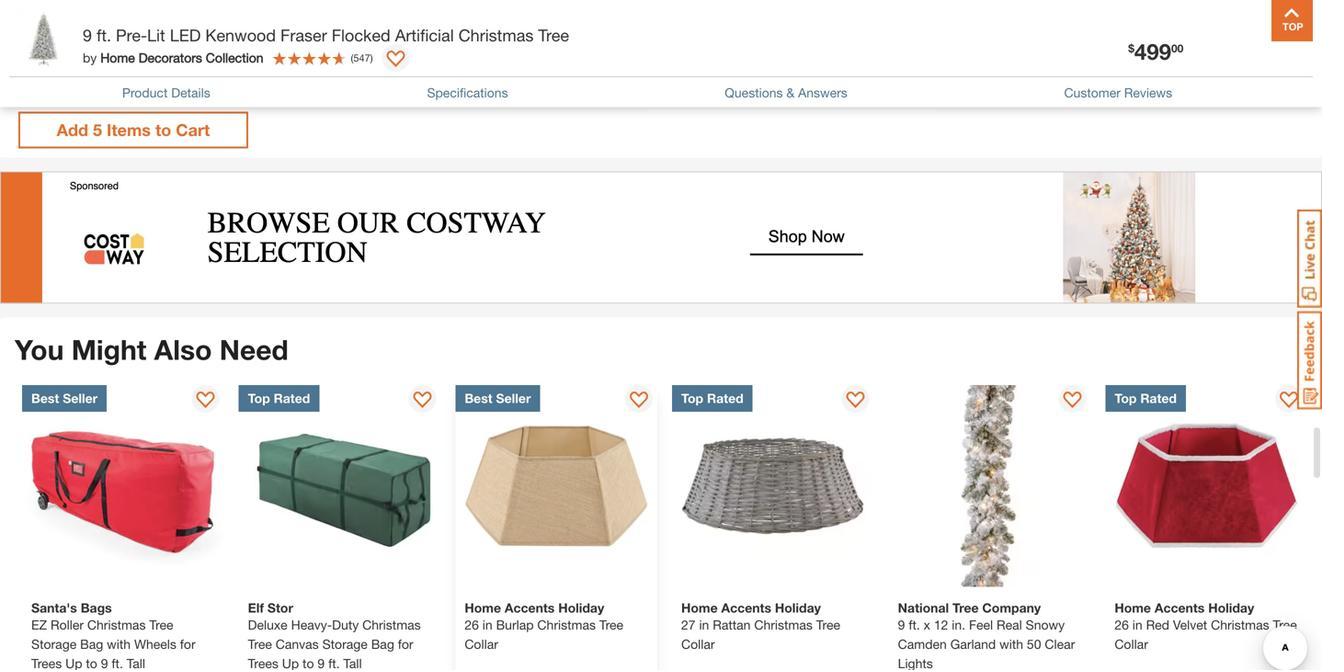 Task type: describe. For each thing, give the bounding box(es) containing it.
top for home accents holiday 26 in red velvet christmas tree collar
[[1115, 391, 1137, 406]]

holiday for home accents holiday 27 in rattan christmas tree collar
[[775, 601, 821, 616]]

home accents holiday 27 in rattan christmas tree collar
[[682, 601, 841, 652]]

9 inside national tree company 9 ft. x 12 in. feel real snowy camden garland with 50 clear lights
[[898, 618, 906, 633]]

best seller for santa's
[[31, 391, 98, 406]]

rattan
[[713, 618, 751, 633]]

best for home accents holiday
[[465, 391, 493, 406]]

698
[[110, 38, 177, 86]]

up for canvas
[[282, 656, 299, 671]]

subtotal:
[[18, 61, 89, 81]]

santa's
[[31, 601, 77, 616]]

tree inside home accents holiday 26 in red velvet christmas tree collar
[[1274, 618, 1298, 633]]

flocked
[[332, 25, 391, 45]]

accents for rattan
[[722, 601, 772, 616]]

feedback link image
[[1298, 311, 1323, 410]]

lights
[[898, 656, 933, 671]]

9 inside santa's bags ez roller christmas tree storage bag with wheels for trees up to 9 ft. tall
[[101, 656, 108, 671]]

questions & answers
[[725, 85, 848, 100]]

elf stor deluxe heavy-duty christmas tree canvas storage bag for trees up to 9 ft. tall
[[248, 601, 421, 671]]

customer reviews
[[1065, 85, 1173, 100]]

display image for seller
[[630, 392, 649, 410]]

company
[[983, 601, 1042, 616]]

wheels
[[134, 637, 177, 652]]

duty
[[332, 618, 359, 633]]

national
[[898, 601, 949, 616]]

$ 499 00
[[1129, 38, 1184, 64]]

collar for 27
[[682, 637, 715, 652]]

christmas inside home accents holiday 27 in rattan christmas tree collar
[[755, 618, 813, 633]]

also
[[154, 333, 212, 366]]

26 in burlap christmas tree collar image
[[456, 385, 658, 587]]

26 in red velvet christmas tree collar image
[[1106, 385, 1308, 587]]

product details
[[122, 85, 210, 100]]

best for santa's bags
[[31, 391, 59, 406]]

accents for burlap
[[505, 601, 555, 616]]

top button
[[1272, 0, 1314, 41]]

accents for red
[[1155, 601, 1205, 616]]

home for home accents holiday 26 in burlap christmas tree collar
[[465, 601, 501, 616]]

top rated for home accents holiday 26 in red velvet christmas tree collar
[[1115, 391, 1177, 406]]

questions
[[725, 85, 783, 100]]

rated for home accents holiday 26 in red velvet christmas tree collar
[[1141, 391, 1177, 406]]

customer
[[1065, 85, 1121, 100]]

christmas inside home accents holiday 26 in burlap christmas tree collar
[[538, 618, 596, 633]]

in for rattan
[[700, 618, 710, 633]]

roller
[[51, 618, 84, 633]]

cart
[[176, 120, 210, 140]]

add 5 items to cart button
[[18, 112, 248, 148]]

top for home accents holiday 27 in rattan christmas tree collar
[[682, 391, 704, 406]]

$ inside subtotal: $ 698 93
[[96, 48, 108, 74]]

trees for tree
[[248, 656, 279, 671]]

collar inside home accents holiday 26 in red velvet christmas tree collar
[[1115, 637, 1149, 652]]

red
[[1147, 618, 1170, 633]]

add 5 items to cart
[[57, 120, 210, 140]]

in.
[[952, 618, 966, 633]]

9 inside "elf stor deluxe heavy-duty christmas tree canvas storage bag for trees up to 9 ft. tall"
[[318, 656, 325, 671]]

specifications
[[427, 85, 508, 100]]

ft. inside "elf stor deluxe heavy-duty christmas tree canvas storage bag for trees up to 9 ft. tall"
[[328, 656, 340, 671]]

artificial
[[395, 25, 454, 45]]

bag inside "elf stor deluxe heavy-duty christmas tree canvas storage bag for trees up to 9 ft. tall"
[[371, 637, 395, 652]]

you
[[15, 333, 64, 366]]

ft. inside national tree company 9 ft. x 12 in. feel real snowy camden garland with 50 clear lights
[[909, 618, 921, 633]]

pre-
[[116, 25, 147, 45]]

add
[[57, 120, 88, 140]]

collection
[[206, 50, 264, 65]]

for for wheels
[[180, 637, 196, 652]]

santa's bags ez roller christmas tree storage bag with wheels for trees up to 9 ft. tall
[[31, 601, 196, 671]]

trees for storage
[[31, 656, 62, 671]]

to inside button
[[155, 120, 171, 140]]

&
[[787, 85, 795, 100]]

christmas inside "elf stor deluxe heavy-duty christmas tree canvas storage bag for trees up to 9 ft. tall"
[[363, 618, 421, 633]]

50
[[1027, 637, 1042, 652]]

home for home accents holiday 26 in red velvet christmas tree collar
[[1115, 601, 1152, 616]]

tall for storage
[[343, 656, 362, 671]]

real
[[997, 618, 1023, 633]]

seller for accents
[[496, 391, 531, 406]]

display image for home accents holiday 26 in red velvet christmas tree collar
[[1280, 392, 1299, 410]]

tree inside santa's bags ez roller christmas tree storage bag with wheels for trees up to 9 ft. tall
[[149, 618, 173, 633]]

seller for bags
[[63, 391, 98, 406]]

12
[[934, 618, 949, 633]]

00
[[1172, 42, 1184, 55]]

tree inside "elf stor deluxe heavy-duty christmas tree canvas storage bag for trees up to 9 ft. tall"
[[248, 637, 272, 652]]

product image image
[[14, 9, 74, 69]]

tree inside national tree company 9 ft. x 12 in. feel real snowy camden garland with 50 clear lights
[[953, 601, 979, 616]]

by home decorators collection
[[83, 50, 264, 65]]

27
[[682, 618, 696, 633]]

1 / 5 group
[[18, 0, 215, 33]]

bags
[[81, 601, 112, 616]]

( 547 )
[[351, 52, 373, 64]]

with inside national tree company 9 ft. x 12 in. feel real snowy camden garland with 50 clear lights
[[1000, 637, 1024, 652]]

feel
[[970, 618, 994, 633]]

top rated for elf stor deluxe heavy-duty christmas tree canvas storage bag for trees up to 9 ft. tall
[[248, 391, 310, 406]]

collar for 26
[[465, 637, 498, 652]]

home accents holiday 26 in burlap christmas tree collar
[[465, 601, 624, 652]]

9 ft. pre-lit led kenwood fraser flocked artificial christmas tree
[[83, 25, 569, 45]]



Task type: locate. For each thing, give the bounding box(es) containing it.
2 horizontal spatial rated
[[1141, 391, 1177, 406]]

1 horizontal spatial up
[[282, 656, 299, 671]]

might
[[71, 333, 147, 366]]

home accents holiday 26 in red velvet christmas tree collar
[[1115, 601, 1298, 652]]

christmas right "duty" at left bottom
[[363, 618, 421, 633]]

to for best seller
[[86, 656, 97, 671]]

to inside santa's bags ez roller christmas tree storage bag with wheels for trees up to 9 ft. tall
[[86, 656, 97, 671]]

accents up burlap
[[505, 601, 555, 616]]

93
[[179, 48, 204, 74]]

trees inside "elf stor deluxe heavy-duty christmas tree canvas storage bag for trees up to 9 ft. tall"
[[248, 656, 279, 671]]

for
[[180, 637, 196, 652], [398, 637, 414, 652]]

0 horizontal spatial tall
[[127, 656, 145, 671]]

1 horizontal spatial 26
[[1115, 618, 1130, 633]]

with inside santa's bags ez roller christmas tree storage bag with wheels for trees up to 9 ft. tall
[[107, 637, 131, 652]]

storage
[[31, 637, 77, 652], [322, 637, 368, 652]]

bag
[[80, 637, 103, 652], [371, 637, 395, 652]]

trees down deluxe
[[248, 656, 279, 671]]

christmas up specifications
[[459, 25, 534, 45]]

need
[[220, 333, 289, 366]]

2 accents from the left
[[722, 601, 772, 616]]

in for red
[[1133, 618, 1143, 633]]

display image for santa's bags ez roller christmas tree storage bag with wheels for trees up to 9 ft. tall
[[197, 392, 215, 410]]

1 horizontal spatial holiday
[[775, 601, 821, 616]]

holiday for home accents holiday 26 in red velvet christmas tree collar
[[1209, 601, 1255, 616]]

top
[[248, 391, 270, 406], [682, 391, 704, 406], [1115, 391, 1137, 406]]

velvet
[[1174, 618, 1208, 633]]

tall inside santa's bags ez roller christmas tree storage bag with wheels for trees up to 9 ft. tall
[[127, 656, 145, 671]]

2 top from the left
[[682, 391, 704, 406]]

2 trees from the left
[[248, 656, 279, 671]]

display image
[[387, 51, 405, 69], [197, 392, 215, 410], [847, 392, 865, 410], [1064, 392, 1082, 410], [1280, 392, 1299, 410]]

2 horizontal spatial collar
[[1115, 637, 1149, 652]]

in inside home accents holiday 26 in burlap christmas tree collar
[[483, 618, 493, 633]]

547
[[354, 52, 370, 64]]

1 horizontal spatial collar
[[682, 637, 715, 652]]

)
[[370, 52, 373, 64]]

1 rated from the left
[[274, 391, 310, 406]]

top rated for home accents holiday 27 in rattan christmas tree collar
[[682, 391, 744, 406]]

2 collar from the left
[[682, 637, 715, 652]]

2 display image from the left
[[630, 392, 649, 410]]

accents up rattan on the bottom
[[722, 601, 772, 616]]

1 top from the left
[[248, 391, 270, 406]]

(
[[351, 52, 354, 64]]

in
[[483, 618, 493, 633], [700, 618, 710, 633], [1133, 618, 1143, 633]]

to inside "elf stor deluxe heavy-duty christmas tree canvas storage bag for trees up to 9 ft. tall"
[[303, 656, 314, 671]]

with left wheels at the bottom of the page
[[107, 637, 131, 652]]

0 horizontal spatial bag
[[80, 637, 103, 652]]

3 accents from the left
[[1155, 601, 1205, 616]]

0 horizontal spatial for
[[180, 637, 196, 652]]

5
[[93, 120, 102, 140]]

1 horizontal spatial rated
[[707, 391, 744, 406]]

in right 27
[[700, 618, 710, 633]]

0 horizontal spatial 26
[[465, 618, 479, 633]]

1 horizontal spatial seller
[[496, 391, 531, 406]]

1 horizontal spatial top
[[682, 391, 704, 406]]

2 tall from the left
[[343, 656, 362, 671]]

tall
[[127, 656, 145, 671], [343, 656, 362, 671]]

0 horizontal spatial storage
[[31, 637, 77, 652]]

0 horizontal spatial $
[[96, 48, 108, 74]]

christmas
[[459, 25, 534, 45], [87, 618, 146, 633], [363, 618, 421, 633], [538, 618, 596, 633], [755, 618, 813, 633], [1212, 618, 1270, 633]]

9 down canvas
[[318, 656, 325, 671]]

3 in from the left
[[1133, 618, 1143, 633]]

questions & answers button
[[725, 83, 848, 102], [725, 83, 848, 102]]

0 horizontal spatial top rated
[[248, 391, 310, 406]]

kenwood
[[205, 25, 276, 45]]

ft.
[[97, 25, 111, 45], [909, 618, 921, 633], [112, 656, 123, 671], [328, 656, 340, 671]]

0 horizontal spatial to
[[86, 656, 97, 671]]

bag down roller
[[80, 637, 103, 652]]

to left cart
[[155, 120, 171, 140]]

9 left x
[[898, 618, 906, 633]]

to
[[155, 120, 171, 140], [86, 656, 97, 671], [303, 656, 314, 671]]

christmas down the 'bags'
[[87, 618, 146, 633]]

to down the 'bags'
[[86, 656, 97, 671]]

up inside "elf stor deluxe heavy-duty christmas tree canvas storage bag for trees up to 9 ft. tall"
[[282, 656, 299, 671]]

2 best seller from the left
[[465, 391, 531, 406]]

display image for rated
[[413, 392, 432, 410]]

tree
[[538, 25, 569, 45], [953, 601, 979, 616], [149, 618, 173, 633], [600, 618, 624, 633], [817, 618, 841, 633], [1274, 618, 1298, 633], [248, 637, 272, 652]]

1 up from the left
[[65, 656, 82, 671]]

0 horizontal spatial accents
[[505, 601, 555, 616]]

2 horizontal spatial top
[[1115, 391, 1137, 406]]

1 horizontal spatial with
[[1000, 637, 1024, 652]]

clear
[[1045, 637, 1076, 652]]

top rated
[[248, 391, 310, 406], [682, 391, 744, 406], [1115, 391, 1177, 406]]

deluxe heavy-duty christmas tree canvas storage bag for trees up to 9 ft. tall image
[[239, 385, 441, 587]]

1 for from the left
[[180, 637, 196, 652]]

specifications button
[[427, 83, 508, 102], [427, 83, 508, 102]]

2 best from the left
[[465, 391, 493, 406]]

accents inside home accents holiday 27 in rattan christmas tree collar
[[722, 601, 772, 616]]

up down canvas
[[282, 656, 299, 671]]

collar inside home accents holiday 27 in rattan christmas tree collar
[[682, 637, 715, 652]]

holiday for home accents holiday 26 in burlap christmas tree collar
[[559, 601, 605, 616]]

2 horizontal spatial accents
[[1155, 601, 1205, 616]]

0 horizontal spatial in
[[483, 618, 493, 633]]

lit
[[147, 25, 165, 45]]

1 storage from the left
[[31, 637, 77, 652]]

storage down roller
[[31, 637, 77, 652]]

1 best seller from the left
[[31, 391, 98, 406]]

1 trees from the left
[[31, 656, 62, 671]]

2 in from the left
[[700, 618, 710, 633]]

2 top rated from the left
[[682, 391, 744, 406]]

stor
[[268, 601, 293, 616]]

with down real
[[1000, 637, 1024, 652]]

tall inside "elf stor deluxe heavy-duty christmas tree canvas storage bag for trees up to 9 ft. tall"
[[343, 656, 362, 671]]

26 for 26 in red velvet christmas tree collar
[[1115, 618, 1130, 633]]

storage down "duty" at left bottom
[[322, 637, 368, 652]]

with
[[107, 637, 131, 652], [1000, 637, 1024, 652]]

1 top rated from the left
[[248, 391, 310, 406]]

accents
[[505, 601, 555, 616], [722, 601, 772, 616], [1155, 601, 1205, 616]]

in inside home accents holiday 27 in rattan christmas tree collar
[[700, 618, 710, 633]]

1 horizontal spatial display image
[[630, 392, 649, 410]]

26 left burlap
[[465, 618, 479, 633]]

for inside santa's bags ez roller christmas tree storage bag with wheels for trees up to 9 ft. tall
[[180, 637, 196, 652]]

camden
[[898, 637, 947, 652]]

canvas
[[276, 637, 319, 652]]

rated
[[274, 391, 310, 406], [707, 391, 744, 406], [1141, 391, 1177, 406]]

live chat image
[[1298, 210, 1323, 308]]

1 tall from the left
[[127, 656, 145, 671]]

0 horizontal spatial rated
[[274, 391, 310, 406]]

product
[[122, 85, 168, 100]]

26 for 26 in burlap christmas tree collar
[[465, 618, 479, 633]]

$ left the '698'
[[96, 48, 108, 74]]

bag right canvas
[[371, 637, 395, 652]]

1 horizontal spatial to
[[155, 120, 171, 140]]

2 26 from the left
[[1115, 618, 1130, 633]]

home
[[100, 50, 135, 65], [465, 601, 501, 616], [682, 601, 718, 616], [1115, 601, 1152, 616]]

0 horizontal spatial holiday
[[559, 601, 605, 616]]

1 horizontal spatial bag
[[371, 637, 395, 652]]

1 horizontal spatial best
[[465, 391, 493, 406]]

storage inside santa's bags ez roller christmas tree storage bag with wheels for trees up to 9 ft. tall
[[31, 637, 77, 652]]

collar down 'red'
[[1115, 637, 1149, 652]]

up
[[65, 656, 82, 671], [282, 656, 299, 671]]

26 inside home accents holiday 26 in burlap christmas tree collar
[[465, 618, 479, 633]]

3 rated from the left
[[1141, 391, 1177, 406]]

collar inside home accents holiday 26 in burlap christmas tree collar
[[465, 637, 498, 652]]

display image
[[413, 392, 432, 410], [630, 392, 649, 410]]

home inside home accents holiday 27 in rattan christmas tree collar
[[682, 601, 718, 616]]

2 bag from the left
[[371, 637, 395, 652]]

rated for elf stor deluxe heavy-duty christmas tree canvas storage bag for trees up to 9 ft. tall
[[274, 391, 310, 406]]

26 inside home accents holiday 26 in red velvet christmas tree collar
[[1115, 618, 1130, 633]]

top for elf stor deluxe heavy-duty christmas tree canvas storage bag for trees up to 9 ft. tall
[[248, 391, 270, 406]]

0 horizontal spatial best
[[31, 391, 59, 406]]

christmas right "velvet"
[[1212, 618, 1270, 633]]

1 horizontal spatial $
[[1129, 42, 1135, 55]]

2 for from the left
[[398, 637, 414, 652]]

$ inside $ 499 00
[[1129, 42, 1135, 55]]

tall for with
[[127, 656, 145, 671]]

ft. up by
[[97, 25, 111, 45]]

1 horizontal spatial for
[[398, 637, 414, 652]]

reviews
[[1125, 85, 1173, 100]]

home up 27
[[682, 601, 718, 616]]

3 holiday from the left
[[1209, 601, 1255, 616]]

$
[[1129, 42, 1135, 55], [96, 48, 108, 74]]

in inside home accents holiday 26 in red velvet christmas tree collar
[[1133, 618, 1143, 633]]

1 best from the left
[[31, 391, 59, 406]]

elf
[[248, 601, 264, 616]]

0 horizontal spatial collar
[[465, 637, 498, 652]]

trees
[[31, 656, 62, 671], [248, 656, 279, 671]]

1 seller from the left
[[63, 391, 98, 406]]

home inside home accents holiday 26 in burlap christmas tree collar
[[465, 601, 501, 616]]

2 horizontal spatial to
[[303, 656, 314, 671]]

accents up "velvet"
[[1155, 601, 1205, 616]]

customer reviews button
[[1065, 83, 1173, 102], [1065, 83, 1173, 102]]

2 seller from the left
[[496, 391, 531, 406]]

to for top rated
[[303, 656, 314, 671]]

499
[[1135, 38, 1172, 64]]

2 storage from the left
[[322, 637, 368, 652]]

1 horizontal spatial storage
[[322, 637, 368, 652]]

0 horizontal spatial best seller
[[31, 391, 98, 406]]

3 / 5 group
[[430, 0, 626, 33]]

up down roller
[[65, 656, 82, 671]]

for inside "elf stor deluxe heavy-duty christmas tree canvas storage bag for trees up to 9 ft. tall"
[[398, 637, 414, 652]]

9
[[83, 25, 92, 45], [898, 618, 906, 633], [101, 656, 108, 671], [318, 656, 325, 671]]

storage inside "elf stor deluxe heavy-duty christmas tree canvas storage bag for trees up to 9 ft. tall"
[[322, 637, 368, 652]]

1 display image from the left
[[413, 392, 432, 410]]

home for home accents holiday 27 in rattan christmas tree collar
[[682, 601, 718, 616]]

national tree company 9 ft. x 12 in. feel real snowy camden garland with 50 clear lights
[[898, 601, 1076, 671]]

best seller
[[31, 391, 98, 406], [465, 391, 531, 406]]

$ left 00
[[1129, 42, 1135, 55]]

home up 'red'
[[1115, 601, 1152, 616]]

in left burlap
[[483, 618, 493, 633]]

9 up by
[[83, 25, 92, 45]]

display image for home accents holiday 27 in rattan christmas tree collar
[[847, 392, 865, 410]]

3 top from the left
[[1115, 391, 1137, 406]]

ft. inside santa's bags ez roller christmas tree storage bag with wheels for trees up to 9 ft. tall
[[112, 656, 123, 671]]

1 accents from the left
[[505, 601, 555, 616]]

holiday inside home accents holiday 26 in burlap christmas tree collar
[[559, 601, 605, 616]]

home up burlap
[[465, 601, 501, 616]]

answers
[[799, 85, 848, 100]]

tall down "duty" at left bottom
[[343, 656, 362, 671]]

details
[[171, 85, 210, 100]]

0 horizontal spatial trees
[[31, 656, 62, 671]]

3 collar from the left
[[1115, 637, 1149, 652]]

2 up from the left
[[282, 656, 299, 671]]

1 collar from the left
[[465, 637, 498, 652]]

best seller for home
[[465, 391, 531, 406]]

accents inside home accents holiday 26 in red velvet christmas tree collar
[[1155, 601, 1205, 616]]

ft. down "duty" at left bottom
[[328, 656, 340, 671]]

1 with from the left
[[107, 637, 131, 652]]

2 horizontal spatial in
[[1133, 618, 1143, 633]]

in for burlap
[[483, 618, 493, 633]]

2 horizontal spatial top rated
[[1115, 391, 1177, 406]]

1 horizontal spatial in
[[700, 618, 710, 633]]

2 with from the left
[[1000, 637, 1024, 652]]

trees inside santa's bags ez roller christmas tree storage bag with wheels for trees up to 9 ft. tall
[[31, 656, 62, 671]]

bag inside santa's bags ez roller christmas tree storage bag with wheels for trees up to 9 ft. tall
[[80, 637, 103, 652]]

1 horizontal spatial trees
[[248, 656, 279, 671]]

2 horizontal spatial holiday
[[1209, 601, 1255, 616]]

to down canvas
[[303, 656, 314, 671]]

ft. down the 'bags'
[[112, 656, 123, 671]]

product details button
[[122, 83, 210, 102], [122, 83, 210, 102]]

christmas inside santa's bags ez roller christmas tree storage bag with wheels for trees up to 9 ft. tall
[[87, 618, 146, 633]]

christmas inside home accents holiday 26 in red velvet christmas tree collar
[[1212, 618, 1270, 633]]

0 horizontal spatial display image
[[413, 392, 432, 410]]

ft. left x
[[909, 618, 921, 633]]

9 down the 'bags'
[[101, 656, 108, 671]]

by
[[83, 50, 97, 65]]

seller
[[63, 391, 98, 406], [496, 391, 531, 406]]

subtotal: $ 698 93
[[18, 38, 204, 86]]

holiday inside home accents holiday 27 in rattan christmas tree collar
[[775, 601, 821, 616]]

heavy-
[[291, 618, 332, 633]]

collar down burlap
[[465, 637, 498, 652]]

0 horizontal spatial up
[[65, 656, 82, 671]]

0 horizontal spatial seller
[[63, 391, 98, 406]]

1 horizontal spatial tall
[[343, 656, 362, 671]]

christmas right burlap
[[538, 618, 596, 633]]

trees down ez
[[31, 656, 62, 671]]

1 26 from the left
[[465, 618, 479, 633]]

0 horizontal spatial with
[[107, 637, 131, 652]]

for for bag
[[398, 637, 414, 652]]

1 in from the left
[[483, 618, 493, 633]]

27 in rattan christmas tree collar image
[[672, 385, 875, 587]]

fraser
[[281, 25, 327, 45]]

2 holiday from the left
[[775, 601, 821, 616]]

christmas right rattan on the bottom
[[755, 618, 813, 633]]

26 left 'red'
[[1115, 618, 1130, 633]]

decorators
[[139, 50, 202, 65]]

1 horizontal spatial best seller
[[465, 391, 531, 406]]

you might also need
[[15, 333, 289, 366]]

tall down wheels at the bottom of the page
[[127, 656, 145, 671]]

3 top rated from the left
[[1115, 391, 1177, 406]]

garland
[[951, 637, 996, 652]]

rated for home accents holiday 27 in rattan christmas tree collar
[[707, 391, 744, 406]]

tree inside home accents holiday 26 in burlap christmas tree collar
[[600, 618, 624, 633]]

home down pre-
[[100, 50, 135, 65]]

up inside santa's bags ez roller christmas tree storage bag with wheels for trees up to 9 ft. tall
[[65, 656, 82, 671]]

collar down 27
[[682, 637, 715, 652]]

1 horizontal spatial top rated
[[682, 391, 744, 406]]

ez roller christmas tree storage bag with wheels for trees up to 9 ft. tall image
[[22, 385, 224, 587]]

holiday inside home accents holiday 26 in red velvet christmas tree collar
[[1209, 601, 1255, 616]]

1 holiday from the left
[[559, 601, 605, 616]]

in left 'red'
[[1133, 618, 1143, 633]]

2 rated from the left
[[707, 391, 744, 406]]

home inside home accents holiday 26 in red velvet christmas tree collar
[[1115, 601, 1152, 616]]

1 bag from the left
[[80, 637, 103, 652]]

burlap
[[496, 618, 534, 633]]

ez
[[31, 618, 47, 633]]

x
[[924, 618, 931, 633]]

deluxe
[[248, 618, 288, 633]]

best
[[31, 391, 59, 406], [465, 391, 493, 406]]

0 horizontal spatial top
[[248, 391, 270, 406]]

up for bag
[[65, 656, 82, 671]]

accents inside home accents holiday 26 in burlap christmas tree collar
[[505, 601, 555, 616]]

led
[[170, 25, 201, 45]]

tree inside home accents holiday 27 in rattan christmas tree collar
[[817, 618, 841, 633]]

1 horizontal spatial accents
[[722, 601, 772, 616]]

snowy
[[1026, 618, 1065, 633]]

items
[[107, 120, 151, 140]]

9 ft. x 12 in. feel real snowy camden garland with 50 clear lights image
[[889, 385, 1091, 587]]



Task type: vqa. For each thing, say whether or not it's contained in the screenshot.
rightmost Up
yes



